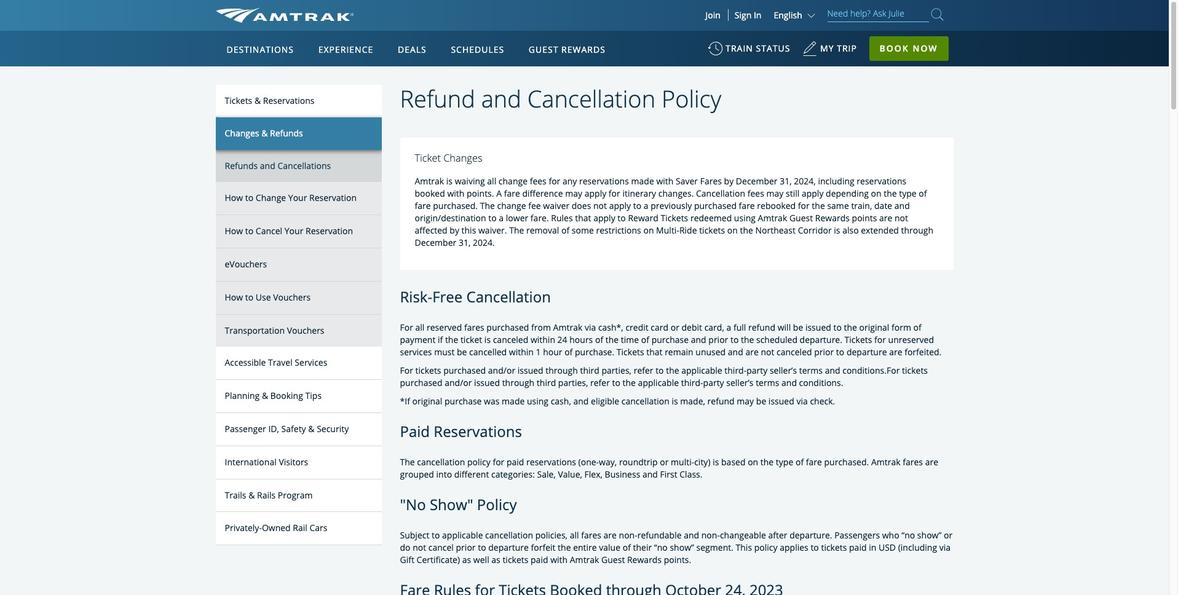 Task type: vqa. For each thing, say whether or not it's contained in the screenshot.
chaperones to the top
no



Task type: locate. For each thing, give the bounding box(es) containing it.
is left "waiving"
[[447, 176, 453, 187]]

multi-
[[671, 457, 695, 468]]

1 non- from the left
[[619, 530, 638, 541]]

issued up the was
[[474, 377, 500, 389]]

1 how from the top
[[225, 192, 243, 204]]

1 horizontal spatial refer
[[634, 365, 654, 377]]

change up a
[[499, 176, 528, 187]]

removal
[[527, 225, 559, 236]]

paid down passengers
[[850, 542, 867, 554]]

by right fares
[[725, 176, 734, 187]]

policy down after
[[755, 542, 778, 554]]

0 vertical spatial purchase
[[652, 334, 689, 346]]

prior inside subject to applicable cancellation policies, all fares are non-refundable and non-changeable after departure. passengers who "no show" or do not cancel prior to departure forfeit the entire value of their "no show" segment. this policy applies to tickets paid in usd (including via gift certificate) as well as tickets paid with amtrak guest rewards points.
[[456, 542, 476, 554]]

fees up difference
[[530, 176, 547, 187]]

1 vertical spatial change
[[497, 200, 526, 212]]

fares inside the cancellation policy for paid reservations (one-way, roundtrip or multi-city) is based on the type of fare purchased. amtrak fares are grouped into different categories: sale, value, flex, business and first class.
[[903, 457, 924, 468]]

terms
[[800, 365, 823, 377], [756, 377, 780, 389]]

0 horizontal spatial prior
[[456, 542, 476, 554]]

1 vertical spatial december
[[415, 237, 457, 249]]

of inside the cancellation policy for paid reservations (one-way, roundtrip or multi-city) is based on the type of fare purchased. amtrak fares are grouped into different categories: sale, value, flex, business and first class.
[[796, 457, 804, 468]]

check.
[[811, 396, 836, 407]]

within down from
[[531, 334, 556, 346]]

as left well in the left bottom of the page
[[463, 554, 471, 566]]

0 vertical spatial reservations
[[263, 95, 315, 106]]

type right based
[[776, 457, 794, 468]]

to left the cancel
[[245, 225, 254, 237]]

way,
[[599, 457, 617, 468]]

party down scheduled
[[747, 365, 768, 377]]

"no
[[400, 495, 426, 515]]

1 vertical spatial refer
[[591, 377, 610, 389]]

1 vertical spatial 31,
[[459, 237, 471, 249]]

0 vertical spatial cancellation
[[528, 82, 656, 114]]

and/or down cancelled
[[488, 365, 516, 377]]

rewards up refund and cancellation policy
[[562, 44, 606, 55]]

1 vertical spatial your
[[285, 225, 304, 237]]

for
[[400, 322, 413, 334], [400, 365, 413, 377]]

a
[[644, 200, 649, 212], [499, 212, 504, 224], [727, 322, 732, 334]]

may up rebooked
[[767, 188, 784, 200]]

seller's
[[770, 365, 797, 377], [727, 377, 754, 389]]

risk-
[[400, 287, 433, 307]]

for inside for all reserved fares purchased from amtrak via cash*, credit card or debit card, a full refund will be issued to the original form of payment if the ticket is canceled within 24 hours of the time of purchase and prior to the scheduled departure. tickets for unreserved services must be cancelled within 1 hour of purchase. tickets that remain unused and are not canceled prior to departure are forfeited.
[[400, 322, 413, 334]]

that up some at the top of page
[[575, 212, 592, 224]]

0 vertical spatial 31,
[[780, 176, 792, 187]]

& down tickets & reservations
[[262, 127, 268, 139]]

and inside the cancellation policy for paid reservations (one-way, roundtrip or multi-city) is based on the type of fare purchased. amtrak fares are grouped into different categories: sale, value, flex, business and first class.
[[643, 469, 658, 481]]

policy up different
[[468, 457, 491, 468]]

3 how from the top
[[225, 291, 243, 303]]

1 vertical spatial third
[[537, 377, 556, 389]]

changes inside secondary navigation
[[225, 127, 259, 139]]

or right card
[[671, 322, 680, 334]]

cancellation down for tickets purchased and/or issued through third parties, refer to the applicable third-party seller's terms and conditions.for tickets purchased and/or issued through third parties, refer to the applicable third-party seller's terms and conditions.
[[622, 396, 670, 407]]

2 horizontal spatial through
[[902, 225, 934, 236]]

fare
[[504, 188, 520, 200], [415, 200, 431, 212], [739, 200, 755, 212], [806, 457, 823, 468]]

fare inside the cancellation policy for paid reservations (one-way, roundtrip or multi-city) is based on the type of fare purchased. amtrak fares are grouped into different categories: sale, value, flex, business and first class.
[[806, 457, 823, 468]]

amtrak is waiving all change fees for any reservations made with saver fares by december 31, 2024, including reservations booked with points. a fare difference may apply for itinerary changes. cancellation fees may still apply depending on the type of fare purchased. the change fee waiver does not apply to a previously purchased fare rebooked for the same train, date and origin/destination to a lower fare. rules that apply to reward tickets redeemed using amtrak guest rewards points are not affected by this waiver. the removal of some restrictions on multi-ride tickets on the northeast corridor is also extended through december 31, 2024.
[[415, 176, 934, 249]]

0 horizontal spatial reservations
[[527, 457, 576, 468]]

0 horizontal spatial changes
[[225, 127, 259, 139]]

1 vertical spatial and/or
[[445, 377, 472, 389]]

fare.
[[531, 212, 549, 224]]

my trip
[[821, 42, 858, 54]]

2 vertical spatial or
[[944, 530, 953, 541]]

departure. inside for all reserved fares purchased from amtrak via cash*, credit card or debit card, a full refund will be issued to the original form of payment if the ticket is canceled within 24 hours of the time of purchase and prior to the scheduled departure. tickets for unreserved services must be cancelled within 1 hour of purchase. tickets that remain unused and are not canceled prior to departure are forfeited.
[[800, 334, 843, 346]]

guest rewards
[[529, 44, 606, 55]]

reservations inside the cancellation policy for paid reservations (one-way, roundtrip or multi-city) is based on the type of fare purchased. amtrak fares are grouped into different categories: sale, value, flex, business and first class.
[[527, 457, 576, 468]]

amtrak inside subject to applicable cancellation policies, all fares are non-refundable and non-changeable after departure. passengers who "no show" or do not cancel prior to departure forfeit the entire value of their "no show" segment. this policy applies to tickets paid in usd (including via gift certificate) as well as tickets paid with amtrak guest rewards points.
[[570, 554, 600, 566]]

reservation down 'cancellations'
[[310, 192, 357, 204]]

0 vertical spatial prior
[[709, 334, 729, 346]]

2 non- from the left
[[702, 530, 720, 541]]

international visitors link
[[216, 447, 382, 480]]

third down the purchase.
[[580, 365, 600, 377]]

to left use
[[245, 291, 254, 303]]

via inside for all reserved fares purchased from amtrak via cash*, credit card or debit card, a full refund will be issued to the original form of payment if the ticket is canceled within 24 hours of the time of purchase and prior to the scheduled departure. tickets for unreserved services must be cancelled within 1 hour of purchase. tickets that remain unused and are not canceled prior to departure are forfeited.
[[585, 322, 596, 334]]

1 horizontal spatial points.
[[664, 554, 692, 566]]

2 vertical spatial paid
[[531, 554, 549, 566]]

1 vertical spatial the
[[510, 225, 524, 236]]

0 vertical spatial applicable
[[682, 365, 723, 377]]

0 horizontal spatial via
[[585, 322, 596, 334]]

business
[[605, 469, 641, 481]]

reservations up date
[[857, 176, 907, 187]]

apply down itinerary
[[609, 200, 631, 212]]

the down policies,
[[558, 542, 571, 554]]

how for how to cancel your reservation
[[225, 225, 243, 237]]

tickets down 'redeemed'
[[700, 225, 725, 236]]

0 horizontal spatial fees
[[530, 176, 547, 187]]

"no
[[902, 530, 916, 541], [655, 542, 668, 554]]

1 vertical spatial purchase
[[445, 396, 482, 407]]

your right the cancel
[[285, 225, 304, 237]]

refunds up refunds and cancellations
[[270, 127, 303, 139]]

tickets right well in the left bottom of the page
[[503, 554, 529, 566]]

not down subject
[[413, 542, 426, 554]]

vouchers right use
[[273, 291, 311, 303]]

and inside secondary navigation
[[260, 160, 276, 171]]

changeable
[[720, 530, 767, 541]]

banner
[[0, 0, 1170, 284]]

cancellation down fares
[[696, 188, 746, 200]]

debit
[[682, 322, 703, 334]]

canceled up cancelled
[[493, 334, 529, 346]]

cash,
[[551, 396, 571, 407]]

31, up the still
[[780, 176, 792, 187]]

rules
[[551, 212, 573, 224]]

and
[[482, 82, 522, 114], [260, 160, 276, 171], [895, 200, 910, 212], [691, 334, 707, 346], [728, 347, 744, 358], [825, 365, 841, 377], [782, 377, 797, 389], [574, 396, 589, 407], [643, 469, 658, 481], [684, 530, 700, 541]]

policy
[[468, 457, 491, 468], [755, 542, 778, 554]]

fare right a
[[504, 188, 520, 200]]

departure. inside subject to applicable cancellation policies, all fares are non-refundable and non-changeable after departure. passengers who "no show" or do not cancel prior to departure forfeit the entire value of their "no show" segment. this policy applies to tickets paid in usd (including via gift certificate) as well as tickets paid with amtrak guest rewards points.
[[790, 530, 833, 541]]

for inside for tickets purchased and/or issued through third parties, refer to the applicable third-party seller's terms and conditions.for tickets purchased and/or issued through third parties, refer to the applicable third-party seller's terms and conditions.
[[400, 365, 413, 377]]

trails
[[225, 489, 246, 501]]

1 vertical spatial party
[[704, 377, 725, 389]]

not right does
[[594, 200, 607, 212]]

hours
[[570, 334, 593, 346]]

the inside the cancellation policy for paid reservations (one-way, roundtrip or multi-city) is based on the type of fare purchased. amtrak fares are grouped into different categories: sale, value, flex, business and first class.
[[400, 457, 415, 468]]

2 for from the top
[[400, 365, 413, 377]]

1 horizontal spatial reservations
[[434, 422, 522, 442]]

for for for tickets purchased and/or issued through third parties, refer to the applicable third-party seller's terms and conditions.for tickets purchased and/or issued through third parties, refer to the applicable third-party seller's terms and conditions.
[[400, 365, 413, 377]]

payment
[[400, 334, 436, 346]]

1 vertical spatial cancellation
[[417, 457, 465, 468]]

1 horizontal spatial party
[[747, 365, 768, 377]]

are
[[880, 212, 893, 224], [746, 347, 759, 358], [890, 347, 903, 358], [926, 457, 939, 468], [604, 530, 617, 541]]

class.
[[680, 469, 703, 481]]

non- up the segment.
[[702, 530, 720, 541]]

be down ticket
[[457, 347, 467, 358]]

1 horizontal spatial type
[[900, 188, 917, 200]]

booking
[[271, 390, 303, 402]]

purchased
[[695, 200, 737, 212], [487, 322, 529, 334], [444, 365, 486, 377], [400, 377, 443, 389]]

applies
[[780, 542, 809, 554]]

prior down card,
[[709, 334, 729, 346]]

0 horizontal spatial december
[[415, 237, 457, 249]]

purchase inside for all reserved fares purchased from amtrak via cash*, credit card or debit card, a full refund will be issued to the original form of payment if the ticket is canceled within 24 hours of the time of purchase and prior to the scheduled departure. tickets for unreserved services must be cancelled within 1 hour of purchase. tickets that remain unused and are not canceled prior to departure are forfeited.
[[652, 334, 689, 346]]

cancellations
[[278, 160, 331, 171]]

refunds and cancellations
[[225, 160, 331, 171]]

safety
[[282, 423, 306, 435]]

1 horizontal spatial through
[[546, 365, 578, 377]]

third- down unused
[[725, 365, 747, 377]]

paid inside the cancellation policy for paid reservations (one-way, roundtrip or multi-city) is based on the type of fare purchased. amtrak fares are grouped into different categories: sale, value, flex, business and first class.
[[507, 457, 524, 468]]

depending
[[826, 188, 869, 200]]

all
[[487, 176, 497, 187], [416, 322, 425, 334], [570, 530, 579, 541]]

0 horizontal spatial a
[[499, 212, 504, 224]]

1 vertical spatial that
[[647, 347, 663, 358]]

rewards inside subject to applicable cancellation policies, all fares are non-refundable and non-changeable after departure. passengers who "no show" or do not cancel prior to departure forfeit the entire value of their "no show" segment. this policy applies to tickets paid in usd (including via gift certificate) as well as tickets paid with amtrak guest rewards points.
[[628, 554, 662, 566]]

purchased inside amtrak is waiving all change fees for any reservations made with saver fares by december 31, 2024, including reservations booked with points. a fare difference may apply for itinerary changes. cancellation fees may still apply depending on the type of fare purchased. the change fee waiver does not apply to a previously purchased fare rebooked for the same train, date and origin/destination to a lower fare. rules that apply to reward tickets redeemed using amtrak guest rewards points are not affected by this waiver. the removal of some restrictions on multi-ride tickets on the northeast corridor is also extended through december 31, 2024.
[[695, 200, 737, 212]]

international
[[225, 456, 277, 468]]

and up change
[[260, 160, 276, 171]]

book now
[[880, 42, 939, 54]]

"no down refundable
[[655, 542, 668, 554]]

reservations up changes & refunds link
[[263, 95, 315, 106]]

refer down time
[[634, 365, 654, 377]]

departure inside subject to applicable cancellation policies, all fares are non-refundable and non-changeable after departure. passengers who "no show" or do not cancel prior to departure forfeit the entire value of their "no show" segment. this policy applies to tickets paid in usd (including via gift certificate) as well as tickets paid with amtrak guest rewards points.
[[489, 542, 529, 554]]

paid
[[507, 457, 524, 468], [850, 542, 867, 554], [531, 554, 549, 566]]

0 horizontal spatial seller's
[[727, 377, 754, 389]]

the up the waiver.
[[480, 200, 495, 212]]

0 vertical spatial party
[[747, 365, 768, 377]]

how
[[225, 192, 243, 204], [225, 225, 243, 237], [225, 291, 243, 303]]

0 vertical spatial refer
[[634, 365, 654, 377]]

reservation down how to change your reservation link
[[306, 225, 353, 237]]

points. down "waiving"
[[467, 188, 494, 200]]

international visitors
[[225, 456, 308, 468]]

on inside the cancellation policy for paid reservations (one-way, roundtrip or multi-city) is based on the type of fare purchased. amtrak fares are grouped into different categories: sale, value, flex, business and first class.
[[748, 457, 759, 468]]

the left the same
[[812, 200, 826, 212]]

and right date
[[895, 200, 910, 212]]

& for booking
[[262, 390, 268, 402]]

transportation
[[225, 325, 285, 336]]

guest inside subject to applicable cancellation policies, all fares are non-refundable and non-changeable after departure. passengers who "no show" or do not cancel prior to departure forfeit the entire value of their "no show" segment. this policy applies to tickets paid in usd (including via gift certificate) as well as tickets paid with amtrak guest rewards points.
[[602, 554, 625, 566]]

0 vertical spatial and/or
[[488, 365, 516, 377]]

all inside amtrak is waiving all change fees for any reservations made with saver fares by december 31, 2024, including reservations booked with points. a fare difference may apply for itinerary changes. cancellation fees may still apply depending on the type of fare purchased. the change fee waiver does not apply to a previously purchased fare rebooked for the same train, date and origin/destination to a lower fare. rules that apply to reward tickets redeemed using amtrak guest rewards points are not affected by this waiver. the removal of some restrictions on multi-ride tickets on the northeast corridor is also extended through december 31, 2024.
[[487, 176, 497, 187]]

fees up rebooked
[[748, 188, 765, 200]]

refund inside for all reserved fares purchased from amtrak via cash*, credit card or debit card, a full refund will be issued to the original form of payment if the ticket is canceled within 24 hours of the time of purchase and prior to the scheduled departure. tickets for unreserved services must be cancelled within 1 hour of purchase. tickets that remain unused and are not canceled prior to departure are forfeited.
[[749, 322, 776, 334]]

from
[[532, 322, 551, 334]]

non-
[[619, 530, 638, 541], [702, 530, 720, 541]]

reservations down the was
[[434, 422, 522, 442]]

be left check.
[[757, 396, 767, 407]]

the
[[884, 188, 897, 200], [812, 200, 826, 212], [740, 225, 754, 236], [844, 322, 858, 334], [445, 334, 459, 346], [606, 334, 619, 346], [741, 334, 755, 346], [666, 365, 680, 377], [623, 377, 636, 389], [761, 457, 774, 468], [558, 542, 571, 554]]

0 vertical spatial seller's
[[770, 365, 797, 377]]

with down forfeit
[[551, 554, 568, 566]]

affected
[[415, 225, 448, 236]]

in
[[754, 9, 762, 21]]

id,
[[268, 423, 279, 435]]

tickets
[[225, 95, 252, 106], [661, 212, 689, 224], [845, 334, 873, 346], [617, 347, 645, 358]]

deals button
[[393, 33, 432, 67]]

1 horizontal spatial "no
[[902, 530, 916, 541]]

0 vertical spatial policy
[[662, 82, 722, 114]]

and/or
[[488, 365, 516, 377], [445, 377, 472, 389]]

0 vertical spatial points.
[[467, 188, 494, 200]]

using left cash,
[[527, 396, 549, 407]]

fares inside for all reserved fares purchased from amtrak via cash*, credit card or debit card, a full refund will be issued to the original form of payment if the ticket is canceled within 24 hours of the time of purchase and prior to the scheduled departure. tickets for unreserved services must be cancelled within 1 hour of purchase. tickets that remain unused and are not canceled prior to departure are forfeited.
[[464, 322, 485, 334]]

1 vertical spatial using
[[527, 396, 549, 407]]

how left the cancel
[[225, 225, 243, 237]]

0 vertical spatial your
[[288, 192, 307, 204]]

the up *if original purchase was made using cash, and eligible cancellation is made, refund may be issued via check.
[[623, 377, 636, 389]]

changes
[[225, 127, 259, 139], [444, 151, 483, 165]]

0 horizontal spatial applicable
[[442, 530, 483, 541]]

0 vertical spatial third
[[580, 365, 600, 377]]

the inside subject to applicable cancellation policies, all fares are non-refundable and non-changeable after departure. passengers who "no show" or do not cancel prior to departure forfeit the entire value of their "no show" segment. this policy applies to tickets paid in usd (including via gift certificate) as well as tickets paid with amtrak guest rewards points.
[[558, 542, 571, 554]]

as
[[463, 554, 471, 566], [492, 554, 501, 566]]

cancellation for risk-free cancellation
[[467, 287, 551, 307]]

0 horizontal spatial type
[[776, 457, 794, 468]]

1 horizontal spatial parties,
[[602, 365, 632, 377]]

third up cash,
[[537, 377, 556, 389]]

1 horizontal spatial policy
[[662, 82, 722, 114]]

date
[[875, 200, 893, 212]]

by
[[725, 176, 734, 187], [450, 225, 460, 236]]

1 vertical spatial or
[[660, 457, 669, 468]]

reservations inside secondary navigation
[[263, 95, 315, 106]]

1 vertical spatial through
[[546, 365, 578, 377]]

0 horizontal spatial cancellation
[[417, 457, 465, 468]]

book
[[880, 42, 910, 54]]

experience
[[319, 44, 374, 55]]

how to change your reservation link
[[216, 182, 382, 215]]

0 horizontal spatial the
[[400, 457, 415, 468]]

a up reward
[[644, 200, 649, 212]]

booked
[[415, 188, 445, 200]]

refund
[[400, 82, 475, 114]]

0 vertical spatial guest
[[529, 44, 559, 55]]

different
[[455, 469, 489, 481]]

cancellation up the into
[[417, 457, 465, 468]]

or inside the cancellation policy for paid reservations (one-way, roundtrip or multi-city) is based on the type of fare purchased. amtrak fares are grouped into different categories: sale, value, flex, business and first class.
[[660, 457, 669, 468]]

application
[[261, 103, 557, 275]]

not up extended
[[895, 212, 909, 224]]

for
[[549, 176, 561, 187], [609, 188, 621, 200], [798, 200, 810, 212], [875, 334, 887, 346], [493, 457, 505, 468]]

1 for from the top
[[400, 322, 413, 334]]

form
[[892, 322, 912, 334]]

guest inside amtrak is waiving all change fees for any reservations made with saver fares by december 31, 2024, including reservations booked with points. a fare difference may apply for itinerary changes. cancellation fees may still apply depending on the type of fare purchased. the change fee waiver does not apply to a previously purchased fare rebooked for the same train, date and origin/destination to a lower fare. rules that apply to reward tickets redeemed using amtrak guest rewards points are not affected by this waiver. the removal of some restrictions on multi-ride tickets on the northeast corridor is also extended through december 31, 2024.
[[790, 212, 813, 224]]

all inside for all reserved fares purchased from amtrak via cash*, credit card or debit card, a full refund will be issued to the original form of payment if the ticket is canceled within 24 hours of the time of purchase and prior to the scheduled departure. tickets for unreserved services must be cancelled within 1 hour of purchase. tickets that remain unused and are not canceled prior to departure are forfeited.
[[416, 322, 425, 334]]

join button
[[699, 9, 729, 21]]

the left northeast
[[740, 225, 754, 236]]

guest up corridor
[[790, 212, 813, 224]]

made,
[[681, 396, 706, 407]]

2024.
[[473, 237, 495, 249]]

1 vertical spatial vouchers
[[287, 325, 325, 336]]

fees
[[530, 176, 547, 187], [748, 188, 765, 200]]

fares inside subject to applicable cancellation policies, all fares are non-refundable and non-changeable after departure. passengers who "no show" or do not cancel prior to departure forfeit the entire value of their "no show" segment. this policy applies to tickets paid in usd (including via gift certificate) as well as tickets paid with amtrak guest rewards points.
[[582, 530, 602, 541]]

& inside 'link'
[[249, 489, 255, 501]]

program
[[278, 489, 313, 501]]

now
[[913, 42, 939, 54]]

or inside subject to applicable cancellation policies, all fares are non-refundable and non-changeable after departure. passengers who "no show" or do not cancel prior to departure forfeit the entire value of their "no show" segment. this policy applies to tickets paid in usd (including via gift certificate) as well as tickets paid with amtrak guest rewards points.
[[944, 530, 953, 541]]

changes down tickets & reservations
[[225, 127, 259, 139]]

applicable down remain
[[638, 377, 679, 389]]

1 vertical spatial rewards
[[816, 212, 850, 224]]

city)
[[695, 457, 711, 468]]

terms up conditions.
[[800, 365, 823, 377]]

of inside subject to applicable cancellation policies, all fares are non-refundable and non-changeable after departure. passengers who "no show" or do not cancel prior to departure forfeit the entire value of their "no show" segment. this policy applies to tickets paid in usd (including via gift certificate) as well as tickets paid with amtrak guest rewards points.
[[623, 542, 631, 554]]

2 horizontal spatial fares
[[903, 457, 924, 468]]

1 vertical spatial "no
[[655, 542, 668, 554]]

cancellation for refund and cancellation policy
[[528, 82, 656, 114]]

prior up conditions.
[[815, 347, 834, 358]]

0 horizontal spatial paid
[[507, 457, 524, 468]]

that inside amtrak is waiving all change fees for any reservations made with saver fares by december 31, 2024, including reservations booked with points. a fare difference may apply for itinerary changes. cancellation fees may still apply depending on the type of fare purchased. the change fee waiver does not apply to a previously purchased fare rebooked for the same train, date and origin/destination to a lower fare. rules that apply to reward tickets redeemed using amtrak guest rewards points are not affected by this waiver. the removal of some restrictions on multi-ride tickets on the northeast corridor is also extended through december 31, 2024.
[[575, 212, 592, 224]]

1 vertical spatial show"
[[670, 542, 695, 554]]

purchased up cancelled
[[487, 322, 529, 334]]

1 vertical spatial by
[[450, 225, 460, 236]]

1 horizontal spatial non-
[[702, 530, 720, 541]]

secondary navigation
[[216, 85, 400, 596]]

0 horizontal spatial or
[[660, 457, 669, 468]]

itinerary
[[623, 188, 657, 200]]

for left unreserved
[[875, 334, 887, 346]]

via right (including
[[940, 542, 951, 554]]

that inside for all reserved fares purchased from amtrak via cash*, credit card or debit card, a full refund will be issued to the original form of payment if the ticket is canceled within 24 hours of the time of purchase and prior to the scheduled departure. tickets for unreserved services must be cancelled within 1 hour of purchase. tickets that remain unused and are not canceled prior to departure are forfeited.
[[647, 347, 663, 358]]

and down the roundtrip
[[643, 469, 658, 481]]

a
[[497, 188, 502, 200]]

points
[[852, 212, 878, 224]]

cancellation inside the cancellation policy for paid reservations (one-way, roundtrip or multi-city) is based on the type of fare purchased. amtrak fares are grouped into different categories: sale, value, flex, business and first class.
[[417, 457, 465, 468]]

& left booking
[[262, 390, 268, 402]]

change up lower at left
[[497, 200, 526, 212]]

1 vertical spatial a
[[499, 212, 504, 224]]

refer
[[634, 365, 654, 377], [591, 377, 610, 389]]

reservations
[[263, 95, 315, 106], [434, 422, 522, 442]]

still
[[786, 188, 800, 200]]

is left also
[[834, 225, 841, 236]]

parties, down the purchase.
[[602, 365, 632, 377]]

must
[[434, 347, 455, 358]]

1 vertical spatial policy
[[755, 542, 778, 554]]

multi-
[[657, 225, 680, 236]]

seller's down full
[[727, 377, 754, 389]]

purchased. inside the cancellation policy for paid reservations (one-way, roundtrip or multi-city) is based on the type of fare purchased. amtrak fares are grouped into different categories: sale, value, flex, business and first class.
[[825, 457, 870, 468]]

24
[[558, 334, 568, 346]]

cancellation down guest rewards popup button
[[528, 82, 656, 114]]

1 horizontal spatial refund
[[749, 322, 776, 334]]

are inside amtrak is waiving all change fees for any reservations made with saver fares by december 31, 2024, including reservations booked with points. a fare difference may apply for itinerary changes. cancellation fees may still apply depending on the type of fare purchased. the change fee waiver does not apply to a previously purchased fare rebooked for the same train, date and origin/destination to a lower fare. rules that apply to reward tickets redeemed using amtrak guest rewards points are not affected by this waiver. the removal of some restrictions on multi-ride tickets on the northeast corridor is also extended through december 31, 2024.
[[880, 212, 893, 224]]

and inside subject to applicable cancellation policies, all fares are non-refundable and non-changeable after departure. passengers who "no show" or do not cancel prior to departure forfeit the entire value of their "no show" segment. this policy applies to tickets paid in usd (including via gift certificate) as well as tickets paid with amtrak guest rewards points.
[[684, 530, 700, 541]]

canceled down scheduled
[[777, 347, 812, 358]]

is right city)
[[713, 457, 719, 468]]

via inside subject to applicable cancellation policies, all fares are non-refundable and non-changeable after departure. passengers who "no show" or do not cancel prior to departure forfeit the entire value of their "no show" segment. this policy applies to tickets paid in usd (including via gift certificate) as well as tickets paid with amtrak guest rewards points.
[[940, 542, 951, 554]]

and inside amtrak is waiving all change fees for any reservations made with saver fares by december 31, 2024, including reservations booked with points. a fare difference may apply for itinerary changes. cancellation fees may still apply depending on the type of fare purchased. the change fee waiver does not apply to a previously purchased fare rebooked for the same train, date and origin/destination to a lower fare. rules that apply to reward tickets redeemed using amtrak guest rewards points are not affected by this waiver. the removal of some restrictions on multi-ride tickets on the northeast corridor is also extended through december 31, 2024.
[[895, 200, 910, 212]]

rewards down their
[[628, 554, 662, 566]]

0 horizontal spatial and/or
[[445, 377, 472, 389]]

2 how from the top
[[225, 225, 243, 237]]

2 horizontal spatial paid
[[850, 542, 867, 554]]

0 vertical spatial a
[[644, 200, 649, 212]]

0 horizontal spatial policy
[[468, 457, 491, 468]]

0 horizontal spatial parties,
[[559, 377, 588, 389]]

0 vertical spatial changes
[[225, 127, 259, 139]]

0 horizontal spatial refunds
[[225, 160, 258, 171]]

through down hour
[[546, 365, 578, 377]]

how for how to change your reservation
[[225, 192, 243, 204]]

0 horizontal spatial refer
[[591, 377, 610, 389]]

1 as from the left
[[463, 554, 471, 566]]

1 horizontal spatial that
[[647, 347, 663, 358]]

is inside for all reserved fares purchased from amtrak via cash*, credit card or debit card, a full refund will be issued to the original form of payment if the ticket is canceled within 24 hours of the time of purchase and prior to the scheduled departure. tickets for unreserved services must be cancelled within 1 hour of purchase. tickets that remain unused and are not canceled prior to departure are forfeited.
[[485, 334, 491, 346]]

0 vertical spatial paid
[[507, 457, 524, 468]]

0 horizontal spatial non-
[[619, 530, 638, 541]]

paid
[[400, 422, 430, 442]]

0 horizontal spatial canceled
[[493, 334, 529, 346]]

or up first
[[660, 457, 669, 468]]

their
[[633, 542, 652, 554]]

fare left rebooked
[[739, 200, 755, 212]]

1 vertical spatial made
[[502, 396, 525, 407]]

1 vertical spatial refund
[[708, 396, 735, 407]]

1 horizontal spatial applicable
[[638, 377, 679, 389]]

2 horizontal spatial applicable
[[682, 365, 723, 377]]

english button
[[774, 9, 819, 21]]

2 vertical spatial through
[[502, 377, 535, 389]]

purchased.
[[433, 200, 478, 212], [825, 457, 870, 468]]

tickets down previously at the top
[[661, 212, 689, 224]]

rewards down the same
[[816, 212, 850, 224]]

& left rails
[[249, 489, 255, 501]]



Task type: describe. For each thing, give the bounding box(es) containing it.
cancellation inside amtrak is waiving all change fees for any reservations made with saver fares by december 31, 2024, including reservations booked with points. a fare difference may apply for itinerary changes. cancellation fees may still apply depending on the type of fare purchased. the change fee waiver does not apply to a previously purchased fare rebooked for the same train, date and origin/destination to a lower fare. rules that apply to reward tickets redeemed using amtrak guest rewards points are not affected by this waiver. the removal of some restrictions on multi-ride tickets on the northeast corridor is also extended through december 31, 2024.
[[696, 188, 746, 200]]

amtrak inside for all reserved fares purchased from amtrak via cash*, credit card or debit card, a full refund will be issued to the original form of payment if the ticket is canceled within 24 hours of the time of purchase and prior to the scheduled departure. tickets for unreserved services must be cancelled within 1 hour of purchase. tickets that remain unused and are not canceled prior to departure are forfeited.
[[553, 322, 583, 334]]

and down debit
[[691, 334, 707, 346]]

reserved
[[427, 322, 462, 334]]

tickets down time
[[617, 347, 645, 358]]

for down the still
[[798, 200, 810, 212]]

also
[[843, 225, 859, 236]]

planning
[[225, 390, 260, 402]]

points. inside amtrak is waiving all change fees for any reservations made with saver fares by december 31, 2024, including reservations booked with points. a fare difference may apply for itinerary changes. cancellation fees may still apply depending on the type of fare purchased. the change fee waiver does not apply to a previously purchased fare rebooked for the same train, date and origin/destination to a lower fare. rules that apply to reward tickets redeemed using amtrak guest rewards points are not affected by this waiver. the removal of some restrictions on multi-ride tickets on the northeast corridor is also extended through december 31, 2024.
[[467, 188, 494, 200]]

1 vertical spatial be
[[457, 347, 467, 358]]

2 as from the left
[[492, 554, 501, 566]]

who
[[883, 530, 900, 541]]

accessible travel services link
[[216, 347, 382, 380]]

1 horizontal spatial reservations
[[580, 176, 629, 187]]

1 horizontal spatial the
[[480, 200, 495, 212]]

to up well in the left bottom of the page
[[478, 542, 486, 554]]

first
[[661, 469, 678, 481]]

guest inside guest rewards popup button
[[529, 44, 559, 55]]

cancellation inside subject to applicable cancellation policies, all fares are non-refundable and non-changeable after departure. passengers who "no show" or do not cancel prior to departure forfeit the entire value of their "no show" segment. this policy applies to tickets paid in usd (including via gift certificate) as well as tickets paid with amtrak guest rewards points.
[[486, 530, 533, 541]]

reservation for how to cancel your reservation
[[306, 225, 353, 237]]

planning & booking tips
[[225, 390, 322, 402]]

1 horizontal spatial may
[[737, 396, 754, 407]]

0 horizontal spatial refund
[[708, 396, 735, 407]]

to up the restrictions
[[618, 212, 626, 224]]

apply up the restrictions
[[594, 212, 616, 224]]

well
[[474, 554, 490, 566]]

type inside the cancellation policy for paid reservations (one-way, roundtrip or multi-city) is based on the type of fare purchased. amtrak fares are grouped into different categories: sale, value, flex, business and first class.
[[776, 457, 794, 468]]

through inside amtrak is waiving all change fees for any reservations made with saver fares by december 31, 2024, including reservations booked with points. a fare difference may apply for itinerary changes. cancellation fees may still apply depending on the type of fare purchased. the change fee waiver does not apply to a previously purchased fare rebooked for the same train, date and origin/destination to a lower fare. rules that apply to reward tickets redeemed using amtrak guest rewards points are not affected by this waiver. the removal of some restrictions on multi-ride tickets on the northeast corridor is also extended through december 31, 2024.
[[902, 225, 934, 236]]

*if original purchase was made using cash, and eligible cancellation is made, refund may be issued via check.
[[400, 396, 836, 407]]

your for cancel
[[285, 225, 304, 237]]

sign in button
[[735, 9, 762, 21]]

apply up does
[[585, 188, 607, 200]]

& for refunds
[[262, 127, 268, 139]]

0 horizontal spatial by
[[450, 225, 460, 236]]

are inside the cancellation policy for paid reservations (one-way, roundtrip or multi-city) is based on the type of fare purchased. amtrak fares are grouped into different categories: sale, value, flex, business and first class.
[[926, 457, 939, 468]]

forfeit
[[531, 542, 556, 554]]

reward
[[628, 212, 659, 224]]

issued inside for all reserved fares purchased from amtrak via cash*, credit card or debit card, a full refund will be issued to the original form of payment if the ticket is canceled within 24 hours of the time of purchase and prior to the scheduled departure. tickets for unreserved services must be cancelled within 1 hour of purchase. tickets that remain unused and are not canceled prior to departure are forfeited.
[[806, 322, 832, 334]]

guest rewards button
[[524, 33, 611, 67]]

how to cancel your reservation
[[225, 225, 353, 237]]

applicable inside subject to applicable cancellation policies, all fares are non-refundable and non-changeable after departure. passengers who "no show" or do not cancel prior to departure forfeit the entire value of their "no show" segment. this policy applies to tickets paid in usd (including via gift certificate) as well as tickets paid with amtrak guest rewards points.
[[442, 530, 483, 541]]

points. inside subject to applicable cancellation policies, all fares are non-refundable and non-changeable after departure. passengers who "no show" or do not cancel prior to departure forfeit the entire value of their "no show" segment. this policy applies to tickets paid in usd (including via gift certificate) as well as tickets paid with amtrak guest rewards points.
[[664, 554, 692, 566]]

1 vertical spatial refunds
[[225, 160, 258, 171]]

1 vertical spatial seller's
[[727, 377, 754, 389]]

cancel
[[429, 542, 454, 554]]

extended
[[861, 225, 899, 236]]

rails
[[257, 489, 276, 501]]

cars
[[310, 523, 328, 534]]

card,
[[705, 322, 725, 334]]

2 horizontal spatial the
[[510, 225, 524, 236]]

changes & refunds
[[225, 127, 303, 139]]

to down for all reserved fares purchased from amtrak via cash*, credit card or debit card, a full refund will be issued to the original form of payment if the ticket is canceled within 24 hours of the time of purchase and prior to the scheduled departure. tickets for unreserved services must be cancelled within 1 hour of purchase. tickets that remain unused and are not canceled prior to departure are forfeited.
[[656, 365, 664, 377]]

to up the waiver.
[[489, 212, 497, 224]]

is left "made," at the bottom right of page
[[672, 396, 678, 407]]

the down full
[[741, 334, 755, 346]]

not inside subject to applicable cancellation policies, all fares are non-refundable and non-changeable after departure. passengers who "no show" or do not cancel prior to departure forfeit the entire value of their "no show" segment. this policy applies to tickets paid in usd (including via gift certificate) as well as tickets paid with amtrak guest rewards points.
[[413, 542, 426, 554]]

and down the schedules
[[482, 82, 522, 114]]

1 vertical spatial reservations
[[434, 422, 522, 442]]

eligible
[[591, 396, 620, 407]]

how for how to use vouchers
[[225, 291, 243, 303]]

0 horizontal spatial "no
[[655, 542, 668, 554]]

issued left check.
[[769, 396, 795, 407]]

0 horizontal spatial purchase
[[445, 396, 482, 407]]

0 vertical spatial terms
[[800, 365, 823, 377]]

for left any
[[549, 176, 561, 187]]

value,
[[558, 469, 583, 481]]

are inside subject to applicable cancellation policies, all fares are non-refundable and non-changeable after departure. passengers who "no show" or do not cancel prior to departure forfeit the entire value of their "no show" segment. this policy applies to tickets paid in usd (including via gift certificate) as well as tickets paid with amtrak guest rewards points.
[[604, 530, 617, 541]]

hour
[[543, 347, 563, 358]]

rewards inside amtrak is waiving all change fees for any reservations made with saver fares by december 31, 2024, including reservations booked with points. a fare difference may apply for itinerary changes. cancellation fees may still apply depending on the type of fare purchased. the change fee waiver does not apply to a previously purchased fare rebooked for the same train, date and origin/destination to a lower fare. rules that apply to reward tickets redeemed using amtrak guest rewards points are not affected by this waiver. the removal of some restrictions on multi-ride tickets on the northeast corridor is also extended through december 31, 2024.
[[816, 212, 850, 224]]

sign in
[[735, 9, 762, 21]]

0 horizontal spatial terms
[[756, 377, 780, 389]]

risk-free cancellation
[[400, 287, 551, 307]]

this
[[462, 225, 476, 236]]

apply down 2024,
[[802, 188, 824, 200]]

0 horizontal spatial made
[[502, 396, 525, 407]]

0 horizontal spatial through
[[502, 377, 535, 389]]

banner containing join
[[0, 0, 1170, 284]]

previously
[[651, 200, 692, 212]]

rail
[[293, 523, 308, 534]]

1 horizontal spatial third-
[[725, 365, 747, 377]]

credit
[[626, 322, 649, 334]]

0 horizontal spatial party
[[704, 377, 725, 389]]

subject
[[400, 530, 430, 541]]

and right cash,
[[574, 396, 589, 407]]

for tickets purchased and/or issued through third parties, refer to the applicable third-party seller's terms and conditions.for tickets purchased and/or issued through third parties, refer to the applicable third-party seller's terms and conditions.
[[400, 365, 928, 389]]

using inside amtrak is waiving all change fees for any reservations made with saver fares by december 31, 2024, including reservations booked with points. a fare difference may apply for itinerary changes. cancellation fees may still apply depending on the type of fare purchased. the change fee waiver does not apply to a previously purchased fare rebooked for the same train, date and origin/destination to a lower fare. rules that apply to reward tickets redeemed using amtrak guest rewards points are not affected by this waiver. the removal of some restrictions on multi-ride tickets on the northeast corridor is also extended through december 31, 2024.
[[735, 212, 756, 224]]

tickets down the services at the left of the page
[[416, 365, 441, 377]]

refundable
[[638, 530, 682, 541]]

usd
[[879, 542, 896, 554]]

0 vertical spatial show"
[[918, 530, 942, 541]]

amtrak inside the cancellation policy for paid reservations (one-way, roundtrip or multi-city) is based on the type of fare purchased. amtrak fares are grouped into different categories: sale, value, flex, business and first class.
[[872, 457, 901, 468]]

*if
[[400, 396, 410, 407]]

for inside for all reserved fares purchased from amtrak via cash*, credit card or debit card, a full refund will be issued to the original form of payment if the ticket is canceled within 24 hours of the time of purchase and prior to the scheduled departure. tickets for unreserved services must be cancelled within 1 hour of purchase. tickets that remain unused and are not canceled prior to departure are forfeited.
[[875, 334, 887, 346]]

passenger id, safety & security link
[[216, 413, 382, 447]]

visitors
[[279, 456, 308, 468]]

reservation for how to change your reservation
[[310, 192, 357, 204]]

in
[[869, 542, 877, 554]]

a inside for all reserved fares purchased from amtrak via cash*, credit card or debit card, a full refund will be issued to the original form of payment if the ticket is canceled within 24 hours of the time of purchase and prior to the scheduled departure. tickets for unreserved services must be cancelled within 1 hour of purchase. tickets that remain unused and are not canceled prior to departure are forfeited.
[[727, 322, 732, 334]]

departure inside for all reserved fares purchased from amtrak via cash*, credit card or debit card, a full refund will be issued to the original form of payment if the ticket is canceled within 24 hours of the time of purchase and prior to the scheduled departure. tickets for unreserved services must be cancelled within 1 hour of purchase. tickets that remain unused and are not canceled prior to departure are forfeited.
[[847, 347, 888, 358]]

to down full
[[731, 334, 739, 346]]

0 vertical spatial "no
[[902, 530, 916, 541]]

to left change
[[245, 192, 254, 204]]

0 vertical spatial vouchers
[[273, 291, 311, 303]]

2 vertical spatial be
[[757, 396, 767, 407]]

original inside for all reserved fares purchased from amtrak via cash*, credit card or debit card, a full refund will be issued to the original form of payment if the ticket is canceled within 24 hours of the time of purchase and prior to the scheduled departure. tickets for unreserved services must be cancelled within 1 hour of purchase. tickets that remain unused and are not canceled prior to departure are forfeited.
[[860, 322, 890, 334]]

fare down booked
[[415, 200, 431, 212]]

changes.
[[659, 188, 694, 200]]

the down cash*,
[[606, 334, 619, 346]]

0 horizontal spatial 31,
[[459, 237, 471, 249]]

purchased inside for all reserved fares purchased from amtrak via cash*, credit card or debit card, a full refund will be issued to the original form of payment if the ticket is canceled within 24 hours of the time of purchase and prior to the scheduled departure. tickets for unreserved services must be cancelled within 1 hour of purchase. tickets that remain unused and are not canceled prior to departure are forfeited.
[[487, 322, 529, 334]]

privately-
[[225, 523, 262, 534]]

on up date
[[872, 188, 882, 200]]

purchased up *if
[[400, 377, 443, 389]]

0 vertical spatial change
[[499, 176, 528, 187]]

and right unused
[[728, 347, 744, 358]]

1 vertical spatial via
[[797, 396, 808, 407]]

your for change
[[288, 192, 307, 204]]

the up date
[[884, 188, 897, 200]]

how to use vouchers
[[225, 291, 311, 303]]

and left conditions.
[[782, 377, 797, 389]]

the right if
[[445, 334, 459, 346]]

2 horizontal spatial with
[[657, 176, 674, 187]]

for all reserved fares purchased from amtrak via cash*, credit card or debit card, a full refund will be issued to the original form of payment if the ticket is canceled within 24 hours of the time of purchase and prior to the scheduled departure. tickets for unreserved services must be cancelled within 1 hour of purchase. tickets that remain unused and are not canceled prior to departure are forfeited.
[[400, 322, 942, 358]]

0 horizontal spatial with
[[448, 188, 465, 200]]

2 horizontal spatial may
[[767, 188, 784, 200]]

to up the conditions.for
[[837, 347, 845, 358]]

cancelled
[[469, 347, 507, 358]]

rebooked
[[758, 200, 796, 212]]

this
[[736, 542, 753, 554]]

to up *if original purchase was made using cash, and eligible cancellation is made, refund may be issued via check.
[[613, 377, 621, 389]]

and up conditions.
[[825, 365, 841, 377]]

1 vertical spatial fees
[[748, 188, 765, 200]]

fee
[[529, 200, 541, 212]]

the cancellation policy for paid reservations (one-way, roundtrip or multi-city) is based on the type of fare purchased. amtrak fares are grouped into different categories: sale, value, flex, business and first class.
[[400, 457, 939, 481]]

type inside amtrak is waiving all change fees for any reservations made with saver fares by december 31, 2024, including reservations booked with points. a fare difference may apply for itinerary changes. cancellation fees may still apply depending on the type of fare purchased. the change fee waiver does not apply to a previously purchased fare rebooked for the same train, date and origin/destination to a lower fare. rules that apply to reward tickets redeemed using amtrak guest rewards points are not affected by this waiver. the removal of some restrictions on multi-ride tickets on the northeast corridor is also extended through december 31, 2024.
[[900, 188, 917, 200]]

some
[[572, 225, 594, 236]]

1 horizontal spatial december
[[736, 176, 778, 187]]

was
[[484, 396, 500, 407]]

saver
[[676, 176, 698, 187]]

gift
[[400, 554, 415, 566]]

tickets down forfeited.
[[903, 365, 928, 377]]

the up the conditions.for
[[844, 322, 858, 334]]

accessible
[[225, 357, 266, 369]]

to down itinerary
[[634, 200, 642, 212]]

for left itinerary
[[609, 188, 621, 200]]

is inside the cancellation policy for paid reservations (one-way, roundtrip or multi-city) is based on the type of fare purchased. amtrak fares are grouped into different categories: sale, value, flex, business and first class.
[[713, 457, 719, 468]]

2 horizontal spatial be
[[794, 322, 804, 334]]

0 vertical spatial by
[[725, 176, 734, 187]]

purchased down must on the left
[[444, 365, 486, 377]]

after
[[769, 530, 788, 541]]

the inside the cancellation policy for paid reservations (one-way, roundtrip or multi-city) is based on the type of fare purchased. amtrak fares are grouped into different categories: sale, value, flex, business and first class.
[[761, 457, 774, 468]]

on down 'redeemed'
[[728, 225, 738, 236]]

0 horizontal spatial may
[[566, 188, 583, 200]]

1 vertical spatial original
[[413, 396, 443, 407]]

2 horizontal spatial prior
[[815, 347, 834, 358]]

how to change your reservation
[[225, 192, 357, 204]]

destinations button
[[222, 33, 299, 67]]

1 horizontal spatial 31,
[[780, 176, 792, 187]]

1 horizontal spatial a
[[644, 200, 649, 212]]

rewards inside popup button
[[562, 44, 606, 55]]

0 vertical spatial within
[[531, 334, 556, 346]]

policy inside the cancellation policy for paid reservations (one-way, roundtrip or multi-city) is based on the type of fare purchased. amtrak fares are grouped into different categories: sale, value, flex, business and first class.
[[468, 457, 491, 468]]

0 vertical spatial parties,
[[602, 365, 632, 377]]

1 vertical spatial third-
[[682, 377, 704, 389]]

policies,
[[536, 530, 568, 541]]

categories:
[[492, 469, 535, 481]]

cancel
[[256, 225, 282, 237]]

& for rails
[[249, 489, 255, 501]]

made inside amtrak is waiving all change fees for any reservations made with saver fares by december 31, 2024, including reservations booked with points. a fare difference may apply for itinerary changes. cancellation fees may still apply depending on the type of fare purchased. the change fee waiver does not apply to a previously purchased fare rebooked for the same train, date and origin/destination to a lower fare. rules that apply to reward tickets redeemed using amtrak guest rewards points are not affected by this waiver. the removal of some restrictions on multi-ride tickets on the northeast corridor is also extended through december 31, 2024.
[[632, 176, 654, 187]]

search icon image
[[932, 6, 944, 23]]

1 horizontal spatial prior
[[709, 334, 729, 346]]

privately-owned rail cars
[[225, 523, 328, 534]]

segment.
[[697, 542, 734, 554]]

Please enter your search item search field
[[828, 6, 929, 22]]

difference
[[523, 188, 563, 200]]

regions map image
[[261, 103, 557, 275]]

sale,
[[537, 469, 556, 481]]

if
[[438, 334, 443, 346]]

sign
[[735, 9, 752, 21]]

2 horizontal spatial cancellation
[[622, 396, 670, 407]]

tickets inside tickets & reservations link
[[225, 95, 252, 106]]

& right "safety"
[[308, 423, 315, 435]]

1 vertical spatial paid
[[850, 542, 867, 554]]

my
[[821, 42, 835, 54]]

"no show" policy
[[400, 495, 517, 515]]

not inside for all reserved fares purchased from amtrak via cash*, credit card or debit card, a full refund will be issued to the original form of payment if the ticket is canceled within 24 hours of the time of purchase and prior to the scheduled departure. tickets for unreserved services must be cancelled within 1 hour of purchase. tickets that remain unused and are not canceled prior to departure are forfeited.
[[761, 347, 775, 358]]

tips
[[305, 390, 322, 402]]

all inside subject to applicable cancellation policies, all fares are non-refundable and non-changeable after departure. passengers who "no show" or do not cancel prior to departure forfeit the entire value of their "no show" segment. this policy applies to tickets paid in usd (including via gift certificate) as well as tickets paid with amtrak guest rewards points.
[[570, 530, 579, 541]]

1 vertical spatial within
[[509, 347, 534, 358]]

refund and cancellation policy
[[400, 82, 722, 114]]

0 horizontal spatial policy
[[477, 495, 517, 515]]

tickets inside amtrak is waiving all change fees for any reservations made with saver fares by december 31, 2024, including reservations booked with points. a fare difference may apply for itinerary changes. cancellation fees may still apply depending on the type of fare purchased. the change fee waiver does not apply to a previously purchased fare rebooked for the same train, date and origin/destination to a lower fare. rules that apply to reward tickets redeemed using amtrak guest rewards points are not affected by this waiver. the removal of some restrictions on multi-ride tickets on the northeast corridor is also extended through december 31, 2024.
[[700, 225, 725, 236]]

1 horizontal spatial canceled
[[777, 347, 812, 358]]

for for for all reserved fares purchased from amtrak via cash*, credit card or debit card, a full refund will be issued to the original form of payment if the ticket is canceled within 24 hours of the time of purchase and prior to the scheduled departure. tickets for unreserved services must be cancelled within 1 hour of purchase. tickets that remain unused and are not canceled prior to departure are forfeited.
[[400, 322, 413, 334]]

roundtrip
[[619, 457, 658, 468]]

to right will
[[834, 322, 842, 334]]

1 horizontal spatial refunds
[[270, 127, 303, 139]]

trails & rails program link
[[216, 480, 382, 513]]

amtrak image
[[216, 8, 354, 23]]

2 horizontal spatial reservations
[[857, 176, 907, 187]]

card
[[651, 322, 669, 334]]

to right applies
[[811, 542, 819, 554]]

1 vertical spatial changes
[[444, 151, 483, 165]]

with inside subject to applicable cancellation policies, all fares are non-refundable and non-changeable after departure. passengers who "no show" or do not cancel prior to departure forfeit the entire value of their "no show" segment. this policy applies to tickets paid in usd (including via gift certificate) as well as tickets paid with amtrak guest rewards points.
[[551, 554, 568, 566]]

policy inside subject to applicable cancellation policies, all fares are non-refundable and non-changeable after departure. passengers who "no show" or do not cancel prior to departure forfeit the entire value of their "no show" segment. this policy applies to tickets paid in usd (including via gift certificate) as well as tickets paid with amtrak guest rewards points.
[[755, 542, 778, 554]]

conditions.for
[[843, 365, 900, 377]]

0 horizontal spatial using
[[527, 396, 549, 407]]

redeemed
[[691, 212, 732, 224]]

to up cancel
[[432, 530, 440, 541]]

tickets & reservations link
[[216, 85, 382, 118]]

services
[[295, 357, 328, 369]]

full
[[734, 322, 747, 334]]

tickets inside amtrak is waiving all change fees for any reservations made with saver fares by december 31, 2024, including reservations booked with points. a fare difference may apply for itinerary changes. cancellation fees may still apply depending on the type of fare purchased. the change fee waiver does not apply to a previously purchased fare rebooked for the same train, date and origin/destination to a lower fare. rules that apply to reward tickets redeemed using amtrak guest rewards points are not affected by this waiver. the removal of some restrictions on multi-ride tickets on the northeast corridor is also extended through december 31, 2024.
[[661, 212, 689, 224]]

train status
[[726, 42, 791, 54]]

status
[[756, 42, 791, 54]]

tickets up the conditions.for
[[845, 334, 873, 346]]

1 horizontal spatial paid
[[531, 554, 549, 566]]

grouped
[[400, 469, 434, 481]]

on down reward
[[644, 225, 654, 236]]

the down remain
[[666, 365, 680, 377]]

destinations
[[227, 44, 294, 55]]

origin/destination
[[415, 212, 486, 224]]

passenger
[[225, 423, 266, 435]]

for inside the cancellation policy for paid reservations (one-way, roundtrip or multi-city) is based on the type of fare purchased. amtrak fares are grouped into different categories: sale, value, flex, business and first class.
[[493, 457, 505, 468]]

tickets down passengers
[[822, 542, 847, 554]]

& for reservations
[[255, 95, 261, 106]]

purchased. inside amtrak is waiving all change fees for any reservations made with saver fares by december 31, 2024, including reservations booked with points. a fare difference may apply for itinerary changes. cancellation fees may still apply depending on the type of fare purchased. the change fee waiver does not apply to a previously purchased fare rebooked for the same train, date and origin/destination to a lower fare. rules that apply to reward tickets redeemed using amtrak guest rewards points are not affected by this waiver. the removal of some restrictions on multi-ride tickets on the northeast corridor is also extended through december 31, 2024.
[[433, 200, 478, 212]]

1 horizontal spatial seller's
[[770, 365, 797, 377]]

or inside for all reserved fares purchased from amtrak via cash*, credit card or debit card, a full refund will be issued to the original form of payment if the ticket is canceled within 24 hours of the time of purchase and prior to the scheduled departure. tickets for unreserved services must be cancelled within 1 hour of purchase. tickets that remain unused and are not canceled prior to departure are forfeited.
[[671, 322, 680, 334]]

issued down 1
[[518, 365, 544, 377]]

unreserved
[[889, 334, 935, 346]]



